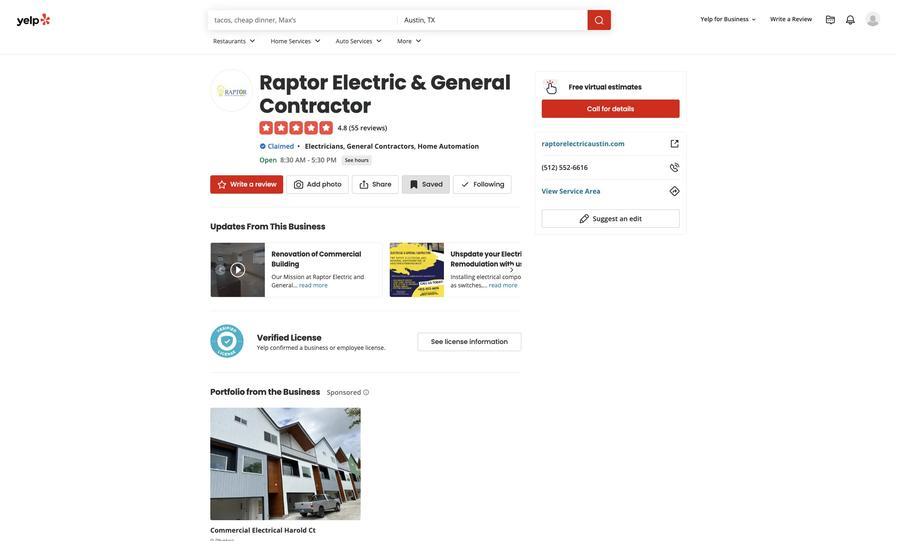 Task type: locate. For each thing, give the bounding box(es) containing it.
more
[[313, 281, 328, 289], [503, 281, 518, 289]]

0 vertical spatial for
[[715, 15, 723, 23]]

1 vertical spatial electrical
[[252, 526, 283, 535]]

business for updates from this business
[[289, 221, 326, 233]]

free
[[569, 82, 584, 92]]

0 horizontal spatial &
[[411, 69, 427, 97]]

a for review
[[249, 180, 254, 189]]

0 horizontal spatial commercial
[[210, 526, 250, 535]]

1 read more from the left
[[299, 281, 328, 289]]

24 chevron down v2 image
[[313, 36, 323, 46], [374, 36, 384, 46]]

business right the
[[283, 386, 320, 398]]

estimates
[[608, 82, 642, 92]]

, left 'home automation' link at the top of page
[[414, 142, 416, 151]]

0 horizontal spatial 24 chevron down v2 image
[[248, 36, 258, 46]]

1 horizontal spatial 24 chevron down v2 image
[[374, 36, 384, 46]]

commercial inside 'portfolio from the business' element
[[210, 526, 250, 535]]

0 vertical spatial business
[[725, 15, 749, 23]]

2 services from the left
[[351, 37, 373, 45]]

raptor
[[260, 69, 328, 97], [313, 273, 331, 281]]

with
[[500, 260, 515, 269]]

1 none field from the left
[[215, 15, 391, 25]]

write a review link
[[768, 12, 816, 27]]

home
[[271, 37, 288, 45], [418, 142, 438, 151]]

edit
[[630, 214, 642, 223]]

open
[[260, 155, 277, 165]]

license
[[445, 337, 468, 347]]

16 info v2 image
[[363, 389, 370, 396]]

16 claim filled v2 image
[[260, 143, 266, 150]]

24 chevron down v2 image inside auto services link
[[374, 36, 384, 46]]

home down find field
[[271, 37, 288, 45]]

1 vertical spatial yelp
[[257, 344, 269, 352]]

2 horizontal spatial a
[[788, 15, 791, 23]]

0 horizontal spatial electrical
[[252, 526, 283, 535]]

24 chevron down v2 image inside 'more' link
[[414, 36, 424, 46]]

write left review
[[771, 15, 786, 23]]

license
[[291, 332, 322, 344]]

1 read from the left
[[299, 281, 312, 289]]

for
[[715, 15, 723, 23], [602, 104, 611, 114]]

home left automation
[[418, 142, 438, 151]]

general
[[431, 69, 511, 97], [347, 142, 373, 151]]

24 chevron down v2 image inside home services link
[[313, 36, 323, 46]]

electric
[[332, 69, 407, 97], [333, 273, 352, 281]]

24 chevron down v2 image right auto services
[[374, 36, 384, 46]]

projects image
[[826, 15, 836, 25]]

24 chevron down v2 image right more
[[414, 36, 424, 46]]

1 horizontal spatial services
[[351, 37, 373, 45]]

,
[[343, 142, 345, 151], [414, 142, 416, 151]]

of
[[312, 250, 318, 259]]

business logo image
[[210, 69, 253, 112]]

portfolio from the business
[[210, 386, 320, 398]]

24 chevron down v2 image
[[248, 36, 258, 46], [414, 36, 424, 46]]

2 read from the left
[[489, 281, 502, 289]]

1 vertical spatial for
[[602, 104, 611, 114]]

the
[[268, 386, 282, 398]]

1 vertical spatial &
[[534, 250, 539, 259]]

2 24 chevron down v2 image from the left
[[414, 36, 424, 46]]

hours
[[355, 156, 369, 164]]

following button
[[454, 175, 512, 194]]

24 chevron down v2 image for restaurants
[[248, 36, 258, 46]]

1 vertical spatial raptor
[[313, 273, 331, 281]]

see hours link
[[342, 155, 372, 165]]

restaurants
[[213, 37, 246, 45]]

0 vertical spatial a
[[788, 15, 791, 23]]

components,
[[503, 273, 538, 281]]

more for commercial
[[313, 281, 328, 289]]

read more down electrical on the right bottom of the page
[[489, 281, 518, 289]]

claimed
[[268, 142, 294, 151]]

from
[[247, 386, 267, 398]]

verified license yelp confirmed a business or employee license.
[[257, 332, 386, 352]]

24 chevron down v2 image inside restaurants link
[[248, 36, 258, 46]]

am
[[295, 155, 306, 165]]

Find text field
[[215, 15, 391, 25]]

1 horizontal spatial yelp
[[701, 15, 713, 23]]

write right 24 star v2 image
[[230, 180, 248, 189]]

24 chevron down v2 image for more
[[414, 36, 424, 46]]

such
[[540, 273, 552, 281]]

1 horizontal spatial general
[[431, 69, 511, 97]]

0 vertical spatial write
[[771, 15, 786, 23]]

write
[[771, 15, 786, 23], [230, 180, 248, 189]]

1 horizontal spatial write
[[771, 15, 786, 23]]

write for write a review
[[230, 180, 248, 189]]

0 vertical spatial see
[[345, 156, 354, 164]]

0 horizontal spatial read more
[[299, 281, 328, 289]]

1 24 chevron down v2 image from the left
[[248, 36, 258, 46]]

0 horizontal spatial services
[[289, 37, 311, 45]]

photo
[[322, 180, 342, 189]]

1 more from the left
[[313, 281, 328, 289]]

0 horizontal spatial for
[[602, 104, 611, 114]]

1 services from the left
[[289, 37, 311, 45]]

more down renovation of commercial building
[[313, 281, 328, 289]]

raptor inside raptor electric & general contractor
[[260, 69, 328, 97]]

restaurants link
[[207, 30, 264, 54]]

, down the 4.8
[[343, 142, 345, 151]]

saved
[[423, 180, 443, 189]]

2 none field from the left
[[405, 15, 581, 25]]

license.
[[366, 344, 386, 352]]

read down electrical on the right bottom of the page
[[489, 281, 502, 289]]

electrical up the us!
[[502, 250, 533, 259]]

none field near
[[405, 15, 581, 25]]

following
[[474, 180, 505, 189]]

0 vertical spatial yelp
[[701, 15, 713, 23]]

1 horizontal spatial &
[[534, 250, 539, 259]]

2 more from the left
[[503, 281, 518, 289]]

24 external link v2 image
[[670, 139, 680, 149]]

business right this
[[289, 221, 326, 233]]

uhspdate your electrical & remodulation with us! image
[[390, 243, 444, 297]]

read more down "at" on the bottom
[[299, 281, 328, 289]]

verified
[[257, 332, 289, 344]]

a
[[788, 15, 791, 23], [249, 180, 254, 189], [300, 344, 303, 352]]

2 vertical spatial a
[[300, 344, 303, 352]]

None field
[[215, 15, 391, 25], [405, 15, 581, 25]]

suggest
[[593, 214, 618, 223]]

raptor inside our mission at raptor electric and general…
[[313, 273, 331, 281]]

1 horizontal spatial none field
[[405, 15, 581, 25]]

& down 'more' link
[[411, 69, 427, 97]]

or
[[330, 344, 336, 352]]

1 horizontal spatial commercial
[[319, 250, 361, 259]]

1 24 chevron down v2 image from the left
[[313, 36, 323, 46]]

1 vertical spatial general
[[347, 142, 373, 151]]

services right auto
[[351, 37, 373, 45]]

0 vertical spatial home
[[271, 37, 288, 45]]

electrical inside 'portfolio from the business' element
[[252, 526, 283, 535]]

read down "at" on the bottom
[[299, 281, 312, 289]]

-
[[308, 155, 310, 165]]

0 vertical spatial commercial
[[319, 250, 361, 259]]

auto services link
[[329, 30, 391, 54]]

raptor down home services link
[[260, 69, 328, 97]]

1 vertical spatial a
[[249, 180, 254, 189]]

0 horizontal spatial none field
[[215, 15, 391, 25]]

1 vertical spatial home
[[418, 142, 438, 151]]

1 horizontal spatial for
[[715, 15, 723, 23]]

electricians , general contractors , home automation
[[305, 142, 479, 151]]

suggest an edit
[[593, 214, 642, 223]]

electricians link
[[305, 142, 343, 151]]

0 vertical spatial raptor
[[260, 69, 328, 97]]

write a review link
[[210, 175, 283, 194]]

0 horizontal spatial general
[[347, 142, 373, 151]]

renovation of commercial building image
[[211, 243, 265, 297]]

0 vertical spatial &
[[411, 69, 427, 97]]

2 24 chevron down v2 image from the left
[[374, 36, 384, 46]]

building
[[272, 260, 299, 269]]

6616
[[573, 163, 588, 172]]

0 vertical spatial electrical
[[502, 250, 533, 259]]

0 horizontal spatial see
[[345, 156, 354, 164]]

0 horizontal spatial read
[[299, 281, 312, 289]]

see for see license information
[[431, 337, 443, 347]]

for left 16 chevron down v2 icon
[[715, 15, 723, 23]]

previous image
[[216, 265, 225, 275]]

see left 'hours'
[[345, 156, 354, 164]]

reviews)
[[361, 123, 387, 133]]

read more for of
[[299, 281, 328, 289]]

write for write a review
[[771, 15, 786, 23]]

1 horizontal spatial electrical
[[502, 250, 533, 259]]

24 directions v2 image
[[670, 186, 680, 196]]

share
[[373, 180, 392, 189]]

0 horizontal spatial write
[[230, 180, 248, 189]]

raptorelectricaustin.com
[[542, 139, 625, 148]]

view
[[542, 187, 558, 196]]

write inside user actions element
[[771, 15, 786, 23]]

0 horizontal spatial more
[[313, 281, 328, 289]]

24 chevron down v2 image right restaurants
[[248, 36, 258, 46]]

1 vertical spatial commercial
[[210, 526, 250, 535]]

see left license
[[431, 337, 443, 347]]

24 chevron down v2 image for home services
[[313, 36, 323, 46]]

at
[[306, 273, 311, 281]]

read more for your
[[489, 281, 518, 289]]

24 save v2 image
[[409, 180, 419, 190]]

1 horizontal spatial a
[[300, 344, 303, 352]]

& up the components, at the right of page
[[534, 250, 539, 259]]

more down the components, at the right of page
[[503, 281, 518, 289]]

24 camera v2 image
[[294, 180, 304, 190]]

for right call
[[602, 104, 611, 114]]

&
[[411, 69, 427, 97], [534, 250, 539, 259]]

read for of
[[299, 281, 312, 289]]

home services link
[[264, 30, 329, 54]]

electrical left the "harold"
[[252, 526, 283, 535]]

home inside "business categories" "element"
[[271, 37, 288, 45]]

business
[[305, 344, 328, 352]]

raptor right "at" on the bottom
[[313, 273, 331, 281]]

2 , from the left
[[414, 142, 416, 151]]

4.8 (55 reviews)
[[338, 123, 387, 133]]

user actions element
[[695, 10, 893, 62]]

2 vertical spatial business
[[283, 386, 320, 398]]

1 horizontal spatial see
[[431, 337, 443, 347]]

1 horizontal spatial read more
[[489, 281, 518, 289]]

business left 16 chevron down v2 icon
[[725, 15, 749, 23]]

2 read more from the left
[[489, 281, 518, 289]]

0 horizontal spatial home
[[271, 37, 288, 45]]

0 horizontal spatial 24 chevron down v2 image
[[313, 36, 323, 46]]

1 horizontal spatial more
[[503, 281, 518, 289]]

confirmed
[[270, 344, 298, 352]]

24 chevron down v2 image for auto services
[[374, 36, 384, 46]]

renovation
[[272, 250, 310, 259]]

0 horizontal spatial yelp
[[257, 344, 269, 352]]

uhspdate
[[451, 250, 484, 259]]

services for home services
[[289, 37, 311, 45]]

0 horizontal spatial ,
[[343, 142, 345, 151]]

1 horizontal spatial 24 chevron down v2 image
[[414, 36, 424, 46]]

1 vertical spatial business
[[289, 221, 326, 233]]

0 vertical spatial electric
[[332, 69, 407, 97]]

read more
[[299, 281, 328, 289], [489, 281, 518, 289]]

1 vertical spatial see
[[431, 337, 443, 347]]

0 vertical spatial general
[[431, 69, 511, 97]]

services down find field
[[289, 37, 311, 45]]

0 horizontal spatial a
[[249, 180, 254, 189]]

see inside button
[[431, 337, 443, 347]]

24 chevron down v2 image left auto
[[313, 36, 323, 46]]

for inside user actions element
[[715, 15, 723, 23]]

None search field
[[208, 10, 613, 30]]

1 vertical spatial electric
[[333, 273, 352, 281]]

1 horizontal spatial ,
[[414, 142, 416, 151]]

open 8:30 am - 5:30 pm
[[260, 155, 337, 165]]

1 vertical spatial write
[[230, 180, 248, 189]]

business inside button
[[725, 15, 749, 23]]

1 horizontal spatial read
[[489, 281, 502, 289]]

for for call
[[602, 104, 611, 114]]



Task type: vqa. For each thing, say whether or not it's contained in the screenshot.
left WRITE
yes



Task type: describe. For each thing, give the bounding box(es) containing it.
(55
[[349, 123, 359, 133]]

5:30
[[312, 155, 325, 165]]

electric inside raptor electric & general contractor
[[332, 69, 407, 97]]

(512) 552-6616
[[542, 163, 588, 172]]

general…
[[272, 281, 298, 289]]

add
[[307, 180, 321, 189]]

view service area link
[[542, 187, 601, 196]]

saved button
[[402, 175, 450, 194]]

notifications image
[[846, 15, 856, 25]]

bjord u. image
[[866, 11, 881, 26]]

portfolio
[[210, 386, 245, 398]]

& inside uhspdate your electrical & remodulation with us!
[[534, 250, 539, 259]]

write a review
[[771, 15, 813, 23]]

1 , from the left
[[343, 142, 345, 151]]

home services
[[271, 37, 311, 45]]

24 phone v2 image
[[670, 163, 680, 173]]

(55 reviews) link
[[349, 123, 387, 133]]

from
[[247, 221, 269, 233]]

service
[[560, 187, 584, 196]]

pm
[[327, 155, 337, 165]]

details
[[613, 104, 635, 114]]

information
[[470, 337, 508, 347]]

1 horizontal spatial home
[[418, 142, 438, 151]]

call
[[588, 104, 600, 114]]

add photo link
[[287, 175, 349, 194]]

our mission at raptor electric and general…
[[272, 273, 364, 289]]

8:30
[[280, 155, 294, 165]]

an
[[620, 214, 628, 223]]

as
[[451, 281, 457, 289]]

4.8 star rating image
[[260, 121, 333, 135]]

contractor
[[260, 92, 371, 120]]

more
[[398, 37, 412, 45]]

portfolio from the business element
[[197, 373, 527, 541]]

updates
[[210, 221, 245, 233]]

free virtual estimates
[[569, 82, 642, 92]]

more for electrical
[[503, 281, 518, 289]]

yelp inside button
[[701, 15, 713, 23]]

more link
[[391, 30, 430, 54]]

ct
[[309, 526, 316, 535]]

call for details
[[588, 104, 635, 114]]

see hours
[[345, 156, 369, 164]]

review
[[255, 180, 277, 189]]

raptor electric & general contractor
[[260, 69, 511, 120]]

installing
[[451, 273, 475, 281]]

see license information
[[431, 337, 508, 347]]

see license information button
[[418, 333, 522, 351]]

commercial inside renovation of commercial building
[[319, 250, 361, 259]]

24 share v2 image
[[359, 180, 369, 190]]

share button
[[352, 175, 399, 194]]

raptorelectricaustin.com link
[[542, 139, 625, 148]]

auto services
[[336, 37, 373, 45]]

area
[[585, 187, 601, 196]]

yelp inside verified license yelp confirmed a business or employee license.
[[257, 344, 269, 352]]

electricians
[[305, 142, 343, 151]]

24 checkmark v2 image
[[461, 180, 471, 190]]

this
[[270, 221, 287, 233]]

virtual
[[585, 82, 607, 92]]

search image
[[595, 15, 605, 25]]

yelp for business button
[[698, 12, 761, 27]]

a inside verified license yelp confirmed a business or employee license.
[[300, 344, 303, 352]]

Near text field
[[405, 15, 581, 25]]

general contractors link
[[347, 142, 414, 151]]

call for details button
[[542, 100, 680, 118]]

view service area
[[542, 187, 601, 196]]

installing electrical components, such as switches,…
[[451, 273, 552, 289]]

add photo
[[307, 180, 342, 189]]

for for yelp
[[715, 15, 723, 23]]

services for auto services
[[351, 37, 373, 45]]

sponsored
[[327, 388, 361, 397]]

switches,…
[[458, 281, 488, 289]]

& inside raptor electric & general contractor
[[411, 69, 427, 97]]

us!
[[516, 260, 526, 269]]

business categories element
[[207, 30, 881, 54]]

commercial electrical harold ct
[[210, 526, 316, 535]]

a for review
[[788, 15, 791, 23]]

your
[[485, 250, 500, 259]]

552-
[[559, 163, 573, 172]]

24 pencil v2 image
[[580, 214, 590, 224]]

none field find
[[215, 15, 391, 25]]

read for your
[[489, 281, 502, 289]]

renovation of commercial building
[[272, 250, 361, 269]]

write a review
[[230, 180, 277, 189]]

16 chevron down v2 image
[[751, 16, 758, 23]]

yelp for business
[[701, 15, 749, 23]]

mission
[[284, 273, 305, 281]]

next image
[[507, 265, 516, 275]]

contractors
[[375, 142, 414, 151]]

review
[[793, 15, 813, 23]]

24 star v2 image
[[217, 180, 227, 190]]

general inside raptor electric & general contractor
[[431, 69, 511, 97]]

auto
[[336, 37, 349, 45]]

home automation link
[[418, 142, 479, 151]]

business for portfolio from the business
[[283, 386, 320, 398]]

updates from this business element
[[197, 207, 562, 298]]

uhspdate your electrical & remodulation with us!
[[451, 250, 539, 269]]

employee
[[337, 344, 364, 352]]

see for see hours
[[345, 156, 354, 164]]

and
[[354, 273, 364, 281]]

remodulation
[[451, 260, 499, 269]]

4.8
[[338, 123, 347, 133]]

electrical
[[477, 273, 501, 281]]

electric inside our mission at raptor electric and general…
[[333, 273, 352, 281]]

electrical inside uhspdate your electrical & remodulation with us!
[[502, 250, 533, 259]]

suggest an edit button
[[542, 210, 680, 228]]



